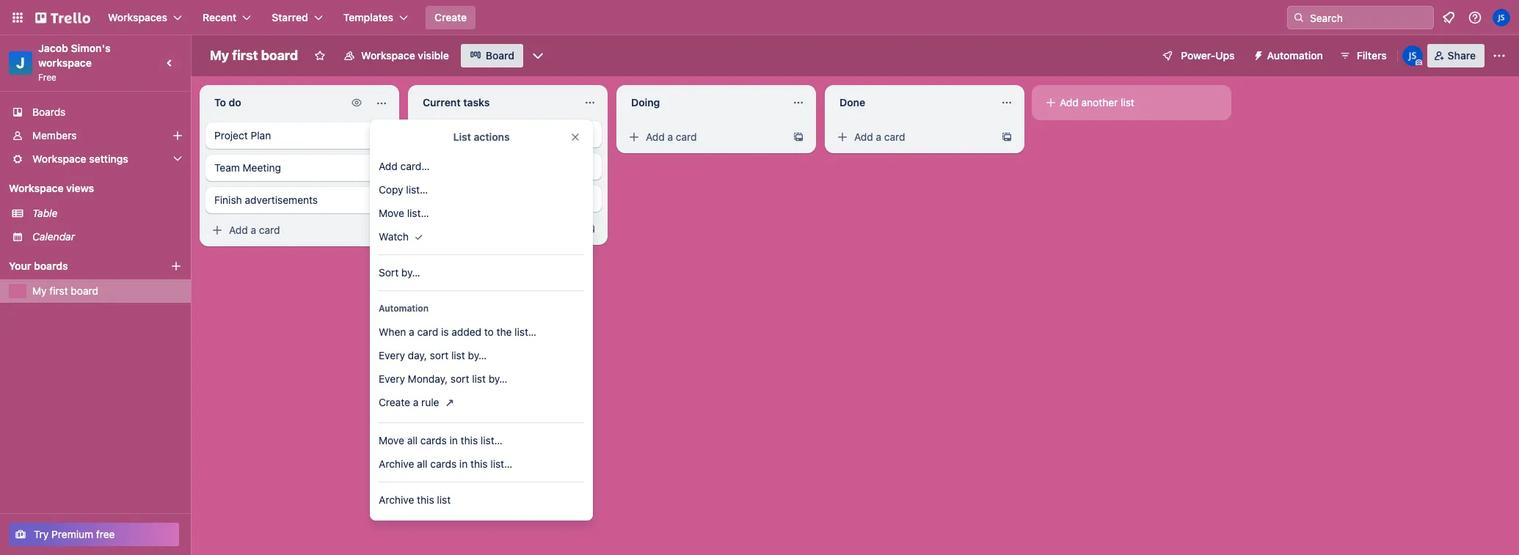 Task type: describe. For each thing, give the bounding box(es) containing it.
Done text field
[[831, 91, 992, 115]]

workspaces
[[108, 11, 167, 23]]

workspace views
[[9, 182, 94, 195]]

0 horizontal spatial create from template… image
[[376, 225, 388, 236]]

every monday, sort list by… link
[[370, 368, 593, 391]]

0 vertical spatial create from template… image
[[793, 131, 805, 143]]

your
[[9, 260, 31, 272]]

actions
[[474, 131, 510, 143]]

the
[[497, 326, 512, 338]]

archive all cards in this list…
[[379, 458, 513, 471]]

list
[[453, 131, 471, 143]]

move list…
[[379, 207, 429, 219]]

sort by…
[[379, 266, 420, 279]]

filters button
[[1335, 44, 1392, 68]]

first inside text field
[[232, 48, 258, 63]]

try
[[34, 529, 49, 541]]

by… for monday,
[[489, 373, 508, 385]]

0 horizontal spatial board
[[71, 285, 98, 297]]

free
[[96, 529, 115, 541]]

add board image
[[170, 261, 182, 272]]

project for the topmost project plan 'link'
[[214, 129, 248, 142]]

jacob simon's workspace link
[[38, 42, 113, 69]]

rule
[[421, 396, 439, 409]]

this for archive all cards in this list…
[[471, 458, 488, 471]]

star or unstar board image
[[314, 50, 326, 62]]

add another list link
[[1038, 91, 1226, 115]]

add a card link for done text box
[[831, 127, 995, 148]]

monday,
[[408, 373, 448, 385]]

j
[[16, 54, 25, 71]]

finish advertisements for left finish advertisements link
[[214, 194, 318, 206]]

0 vertical spatial create from template… image
[[1001, 131, 1013, 143]]

0 notifications image
[[1440, 9, 1458, 26]]

jacob simon's workspace free
[[38, 42, 113, 83]]

Current tasks text field
[[414, 91, 575, 115]]

sm image for add a card
[[627, 130, 642, 145]]

1 horizontal spatial meeting
[[451, 192, 490, 205]]

Doing text field
[[622, 91, 784, 115]]

in for archive all cards in this list…
[[459, 458, 468, 471]]

move all cards in this list…
[[379, 435, 503, 447]]

Search field
[[1305, 7, 1434, 29]]

to
[[484, 326, 494, 338]]

workspace
[[38, 57, 92, 69]]

workspace visible button
[[335, 44, 458, 68]]

my first board link
[[32, 284, 182, 299]]

my inside text field
[[210, 48, 229, 63]]

sort for day,
[[430, 349, 449, 362]]

archive for archive all cards in this list…
[[379, 458, 414, 471]]

0 horizontal spatial add a card link
[[206, 220, 370, 241]]

recent button
[[194, 6, 260, 29]]

1 vertical spatial jacob simon (jacobsimon16) image
[[1403, 46, 1423, 66]]

team meeting for the bottommost team meeting link
[[423, 192, 490, 205]]

0 horizontal spatial first
[[49, 285, 68, 297]]

move list… link
[[370, 202, 593, 225]]

recent
[[203, 11, 237, 23]]

cards for move
[[421, 435, 447, 447]]

sm image inside watch link
[[412, 230, 426, 244]]

a for the leftmost 'add a card' link
[[251, 224, 256, 236]]

sort by… link
[[370, 261, 593, 285]]

every day, sort list by… link
[[370, 344, 593, 368]]

list right another
[[1121, 96, 1135, 109]]

plan for project plan 'link' to the right
[[459, 160, 480, 173]]

To do text field
[[206, 91, 344, 115]]

calendar link
[[32, 230, 182, 244]]

list down every day, sort list by… link
[[472, 373, 486, 385]]

share button
[[1427, 44, 1485, 68]]

add a card for done text box
[[854, 131, 906, 143]]

members link
[[0, 124, 191, 148]]

list down when a card is added to the list…
[[451, 349, 465, 362]]

0 horizontal spatial team meeting link
[[206, 155, 393, 181]]

archive this list link
[[370, 489, 593, 512]]

power-
[[1181, 49, 1216, 62]]

create for create
[[435, 11, 467, 23]]

your boards with 1 items element
[[9, 258, 148, 275]]

cards for archive
[[430, 458, 457, 471]]

team meeting for the leftmost team meeting link
[[214, 161, 281, 174]]

day,
[[408, 349, 427, 362]]

power-ups
[[1181, 49, 1235, 62]]

move for move list…
[[379, 207, 404, 219]]

1 vertical spatial team
[[423, 192, 448, 205]]

0 horizontal spatial add a card
[[229, 224, 280, 236]]

0 vertical spatial meeting
[[243, 161, 281, 174]]

templates button
[[335, 6, 417, 29]]

plan for the topmost project plan 'link'
[[251, 129, 271, 142]]

sm image for automation
[[1247, 44, 1267, 65]]

is
[[441, 326, 449, 338]]

search image
[[1293, 12, 1305, 23]]

copy list… link
[[370, 178, 593, 202]]

1 vertical spatial team meeting link
[[414, 186, 602, 212]]

add card…
[[379, 160, 430, 173]]

workspace for workspace settings
[[32, 153, 86, 165]]

advertisements for left finish advertisements link
[[245, 194, 318, 206]]

watch link
[[370, 225, 593, 249]]

move all cards in this list… link
[[370, 429, 593, 453]]

workspace for workspace visible
[[361, 49, 415, 62]]

0 horizontal spatial finish advertisements link
[[206, 187, 393, 214]]

show menu image
[[1492, 48, 1507, 63]]

copy list…
[[379, 184, 428, 196]]

0 horizontal spatial sm image
[[418, 222, 433, 236]]

table
[[32, 207, 58, 219]]

your boards
[[9, 260, 68, 272]]

boards
[[32, 106, 66, 118]]

primary element
[[0, 0, 1519, 35]]

0 vertical spatial team
[[214, 161, 240, 174]]

create button
[[426, 6, 476, 29]]

0 vertical spatial jacob simon (jacobsimon16) image
[[1493, 9, 1511, 26]]

card for the top create from template… image
[[884, 131, 906, 143]]

premium
[[52, 529, 93, 541]]

archive for archive this list
[[379, 494, 414, 506]]

0 horizontal spatial my first board
[[32, 285, 98, 297]]

a for doing text box's 'add a card' link
[[668, 131, 673, 143]]



Task type: vqa. For each thing, say whether or not it's contained in the screenshot.
4 Notifications icon
no



Task type: locate. For each thing, give the bounding box(es) containing it.
0 vertical spatial by…
[[401, 266, 420, 279]]

1 vertical spatial all
[[417, 458, 428, 471]]

views
[[66, 182, 94, 195]]

all for archive
[[417, 458, 428, 471]]

simon's
[[71, 42, 111, 54]]

1 horizontal spatial board
[[261, 48, 298, 63]]

add inside add card… "link"
[[379, 160, 398, 173]]

plan
[[251, 129, 271, 142], [459, 160, 480, 173]]

list
[[1121, 96, 1135, 109], [451, 349, 465, 362], [472, 373, 486, 385], [437, 494, 451, 506]]

workspace inside button
[[361, 49, 415, 62]]

0 vertical spatial my
[[210, 48, 229, 63]]

sort down every day, sort list by… link
[[451, 373, 469, 385]]

0 vertical spatial workspace
[[361, 49, 415, 62]]

starred button
[[263, 6, 332, 29]]

automation inside button
[[1267, 49, 1323, 62]]

by… for day,
[[468, 349, 487, 362]]

list actions
[[453, 131, 510, 143]]

1 vertical spatial archive
[[379, 494, 414, 506]]

1 vertical spatial finish advertisements link
[[206, 187, 393, 214]]

0 horizontal spatial in
[[450, 435, 458, 447]]

project plan for project plan 'link' to the right
[[423, 160, 480, 173]]

cards
[[421, 435, 447, 447], [430, 458, 457, 471]]

2 horizontal spatial by…
[[489, 373, 508, 385]]

every monday, sort list by…
[[379, 373, 508, 385]]

add for doing text box's 'add a card' link
[[646, 131, 665, 143]]

advertisements for top finish advertisements link
[[453, 128, 526, 140]]

this down move all cards in this list… link
[[471, 458, 488, 471]]

finish
[[423, 128, 451, 140], [214, 194, 242, 206]]

1 horizontal spatial finish advertisements link
[[414, 121, 602, 148]]

archive up archive this list
[[379, 458, 414, 471]]

watch
[[379, 230, 412, 243]]

1 horizontal spatial finish advertisements
[[423, 128, 526, 140]]

my first board down your boards with 1 items element
[[32, 285, 98, 297]]

jacob simon (jacobsimon16) image
[[1493, 9, 1511, 26], [1403, 46, 1423, 66]]

1 horizontal spatial create from template… image
[[793, 131, 805, 143]]

copy
[[379, 184, 403, 196]]

all down create a rule
[[407, 435, 418, 447]]

list… up the archive all cards in this list… link
[[481, 435, 503, 447]]

sm image inside add another list link
[[1044, 95, 1058, 110]]

by… down the when a card is added to the list… link
[[468, 349, 487, 362]]

first
[[232, 48, 258, 63], [49, 285, 68, 297]]

project plan
[[214, 129, 271, 142], [423, 160, 480, 173]]

card for the leftmost create from template… icon
[[259, 224, 280, 236]]

list down archive all cards in this list… at the left of the page
[[437, 494, 451, 506]]

in inside move all cards in this list… link
[[450, 435, 458, 447]]

when a card is added to the list… link
[[370, 321, 593, 344]]

cards down 'move all cards in this list…'
[[430, 458, 457, 471]]

sort for monday,
[[451, 373, 469, 385]]

team meeting link down to do text field
[[206, 155, 393, 181]]

team meeting
[[214, 161, 281, 174], [423, 192, 490, 205]]

members
[[32, 129, 77, 142]]

project plan for the topmost project plan 'link'
[[214, 129, 271, 142]]

board
[[261, 48, 298, 63], [71, 285, 98, 297]]

move for move all cards in this list…
[[379, 435, 404, 447]]

team meeting down add card… "link"
[[423, 192, 490, 205]]

every for every day, sort list by…
[[379, 349, 405, 362]]

0 vertical spatial every
[[379, 349, 405, 362]]

workspace settings button
[[0, 148, 191, 171]]

1 horizontal spatial team meeting link
[[414, 186, 602, 212]]

1 vertical spatial project
[[423, 160, 456, 173]]

create up visible
[[435, 11, 467, 23]]

0 horizontal spatial sort
[[430, 349, 449, 362]]

Board name text field
[[203, 44, 305, 68]]

list… down card…
[[406, 184, 428, 196]]

power-ups button
[[1152, 44, 1244, 68]]

list… inside 'link'
[[406, 184, 428, 196]]

meeting down to do text field
[[243, 161, 281, 174]]

finish for left finish advertisements link
[[214, 194, 242, 206]]

this down archive all cards in this list… at the left of the page
[[417, 494, 434, 506]]

0 vertical spatial first
[[232, 48, 258, 63]]

finish for top finish advertisements link
[[423, 128, 451, 140]]

by… right sort
[[401, 266, 420, 279]]

1 horizontal spatial project
[[423, 160, 456, 173]]

project
[[214, 129, 248, 142], [423, 160, 456, 173]]

create a rule link
[[370, 391, 593, 417]]

automation up when
[[379, 303, 429, 314]]

add a card link
[[622, 127, 787, 148], [831, 127, 995, 148], [206, 220, 370, 241]]

board down starred
[[261, 48, 298, 63]]

workspace settings
[[32, 153, 128, 165]]

board
[[486, 49, 515, 62]]

every day, sort list by…
[[379, 349, 487, 362]]

add card… link
[[370, 155, 593, 178]]

1 vertical spatial finish
[[214, 194, 242, 206]]

2 horizontal spatial sm image
[[1247, 44, 1267, 65]]

automation button
[[1247, 44, 1332, 68]]

j link
[[9, 51, 32, 75]]

automation down search icon
[[1267, 49, 1323, 62]]

sm image inside the automation button
[[1247, 44, 1267, 65]]

0 vertical spatial sort
[[430, 349, 449, 362]]

add for 'add a card' link related to done text box
[[854, 131, 873, 143]]

add another list
[[1060, 96, 1135, 109]]

add a card for doing text box
[[646, 131, 697, 143]]

1 vertical spatial sm image
[[627, 130, 642, 145]]

jacob simon (jacobsimon16) image right open information menu icon
[[1493, 9, 1511, 26]]

workspace for workspace views
[[9, 182, 64, 195]]

archive down archive all cards in this list… at the left of the page
[[379, 494, 414, 506]]

sort right day,
[[430, 349, 449, 362]]

filters
[[1357, 49, 1387, 62]]

project plan link down to do text field
[[206, 123, 393, 149]]

add for the leftmost 'add a card' link
[[229, 224, 248, 236]]

board inside text field
[[261, 48, 298, 63]]

workspace
[[361, 49, 415, 62], [32, 153, 86, 165], [9, 182, 64, 195]]

create a rule
[[379, 396, 439, 409]]

0 horizontal spatial create from template… image
[[584, 223, 596, 235]]

team meeting down to do text field
[[214, 161, 281, 174]]

every
[[379, 349, 405, 362], [379, 373, 405, 385]]

0 vertical spatial project plan link
[[206, 123, 393, 149]]

team meeting link down add card… "link"
[[414, 186, 602, 212]]

sort
[[430, 349, 449, 362], [451, 373, 469, 385]]

every down when
[[379, 349, 405, 362]]

0 vertical spatial project
[[214, 129, 248, 142]]

share
[[1448, 49, 1476, 62]]

1 horizontal spatial team meeting
[[423, 192, 490, 205]]

1 horizontal spatial first
[[232, 48, 258, 63]]

templates
[[343, 11, 393, 23]]

workspace inside 'dropdown button'
[[32, 153, 86, 165]]

1 move from the top
[[379, 207, 404, 219]]

2 horizontal spatial add a card link
[[831, 127, 995, 148]]

create left rule
[[379, 396, 410, 409]]

this
[[461, 435, 478, 447], [471, 458, 488, 471], [417, 494, 434, 506]]

workspace up table
[[9, 182, 64, 195]]

sm image
[[1247, 44, 1267, 65], [627, 130, 642, 145], [418, 222, 433, 236]]

my
[[210, 48, 229, 63], [32, 285, 47, 297]]

1 vertical spatial create
[[379, 396, 410, 409]]

1 horizontal spatial create from template… image
[[1001, 131, 1013, 143]]

this for move all cards in this list…
[[461, 435, 478, 447]]

2 vertical spatial this
[[417, 494, 434, 506]]

1 vertical spatial automation
[[379, 303, 429, 314]]

1 vertical spatial project plan link
[[414, 153, 602, 180]]

in for move all cards in this list…
[[450, 435, 458, 447]]

my first board down recent dropdown button
[[210, 48, 298, 63]]

ups
[[1216, 49, 1235, 62]]

0 vertical spatial finish advertisements
[[423, 128, 526, 140]]

archive this list
[[379, 494, 451, 506]]

1 vertical spatial this
[[471, 458, 488, 471]]

all for move
[[407, 435, 418, 447]]

a for 'add a card' link related to done text box
[[876, 131, 882, 143]]

plan down to do text field
[[251, 129, 271, 142]]

open information menu image
[[1468, 10, 1483, 25]]

try premium free button
[[9, 523, 179, 547]]

in inside the archive all cards in this list… link
[[459, 458, 468, 471]]

all
[[407, 435, 418, 447], [417, 458, 428, 471]]

2 every from the top
[[379, 373, 405, 385]]

project plan down 'list'
[[423, 160, 480, 173]]

1 vertical spatial create from template… image
[[376, 225, 388, 236]]

1 horizontal spatial jacob simon (jacobsimon16) image
[[1493, 9, 1511, 26]]

create from template… image
[[793, 131, 805, 143], [376, 225, 388, 236]]

free
[[38, 72, 57, 83]]

cards up archive all cards in this list… at the left of the page
[[421, 435, 447, 447]]

visible
[[418, 49, 449, 62]]

customize views image
[[531, 48, 545, 63]]

0 horizontal spatial finish
[[214, 194, 242, 206]]

project plan down to do text field
[[214, 129, 271, 142]]

sm image
[[349, 95, 364, 110], [1044, 95, 1058, 110], [835, 130, 850, 145], [210, 223, 225, 238], [412, 230, 426, 244]]

every up create a rule
[[379, 373, 405, 385]]

sort
[[379, 266, 399, 279]]

finish advertisements link
[[414, 121, 602, 148], [206, 187, 393, 214]]

0 horizontal spatial project plan
[[214, 129, 271, 142]]

workspaces button
[[99, 6, 191, 29]]

card
[[676, 131, 697, 143], [884, 131, 906, 143], [259, 224, 280, 236], [417, 326, 438, 338]]

0 vertical spatial move
[[379, 207, 404, 219]]

0 horizontal spatial my
[[32, 285, 47, 297]]

boards link
[[0, 101, 191, 124]]

finish advertisements for top finish advertisements link
[[423, 128, 526, 140]]

1 vertical spatial board
[[71, 285, 98, 297]]

advertisements
[[453, 128, 526, 140], [245, 194, 318, 206]]

create from template… image
[[1001, 131, 1013, 143], [584, 223, 596, 235]]

try premium free
[[34, 529, 115, 541]]

1 vertical spatial my first board
[[32, 285, 98, 297]]

board down your boards with 1 items element
[[71, 285, 98, 297]]

in
[[450, 435, 458, 447], [459, 458, 468, 471]]

0 vertical spatial advertisements
[[453, 128, 526, 140]]

create for create a rule
[[379, 396, 410, 409]]

all down 'move all cards in this list…'
[[417, 458, 428, 471]]

1 horizontal spatial automation
[[1267, 49, 1323, 62]]

workspace navigation collapse icon image
[[160, 53, 181, 73]]

archive
[[379, 458, 414, 471], [379, 494, 414, 506]]

my down recent on the left top
[[210, 48, 229, 63]]

0 vertical spatial all
[[407, 435, 418, 447]]

1 every from the top
[[379, 349, 405, 362]]

boards
[[34, 260, 68, 272]]

workspace visible
[[361, 49, 449, 62]]

list… down move all cards in this list… link
[[491, 458, 513, 471]]

workspace down templates dropdown button
[[361, 49, 415, 62]]

0 vertical spatial team meeting link
[[206, 155, 393, 181]]

0 horizontal spatial team meeting
[[214, 161, 281, 174]]

move
[[379, 207, 404, 219], [379, 435, 404, 447]]

1 archive from the top
[[379, 458, 414, 471]]

add a card link for doing text box
[[622, 127, 787, 148]]

starred
[[272, 11, 308, 23]]

2 vertical spatial workspace
[[9, 182, 64, 195]]

0 vertical spatial project plan
[[214, 129, 271, 142]]

0 vertical spatial in
[[450, 435, 458, 447]]

add inside add another list link
[[1060, 96, 1079, 109]]

jacob simon (jacobsimon16) image right the filters
[[1403, 46, 1423, 66]]

1 vertical spatial my
[[32, 285, 47, 297]]

plan up copy list… 'link'
[[459, 160, 480, 173]]

0 vertical spatial plan
[[251, 129, 271, 142]]

0 horizontal spatial advertisements
[[245, 194, 318, 206]]

move down copy
[[379, 207, 404, 219]]

1 vertical spatial finish advertisements
[[214, 194, 318, 206]]

jacob
[[38, 42, 68, 54]]

0 vertical spatial my first board
[[210, 48, 298, 63]]

this up the archive all cards in this list… link
[[461, 435, 478, 447]]

1 horizontal spatial add a card link
[[622, 127, 787, 148]]

move down create a rule
[[379, 435, 404, 447]]

card for top create from template… icon
[[676, 131, 697, 143]]

0 vertical spatial board
[[261, 48, 298, 63]]

finish advertisements
[[423, 128, 526, 140], [214, 194, 318, 206]]

when a card is added to the list…
[[379, 326, 537, 338]]

in down move all cards in this list… link
[[459, 458, 468, 471]]

when
[[379, 326, 406, 338]]

first down boards at left
[[49, 285, 68, 297]]

by…
[[401, 266, 420, 279], [468, 349, 487, 362], [489, 373, 508, 385]]

every for every monday, sort list by…
[[379, 373, 405, 385]]

1 horizontal spatial my first board
[[210, 48, 298, 63]]

first down recent dropdown button
[[232, 48, 258, 63]]

0 vertical spatial this
[[461, 435, 478, 447]]

0 horizontal spatial by…
[[401, 266, 420, 279]]

1 horizontal spatial team
[[423, 192, 448, 205]]

1 vertical spatial plan
[[459, 160, 480, 173]]

project plan link
[[206, 123, 393, 149], [414, 153, 602, 180]]

table link
[[32, 206, 182, 221]]

1 horizontal spatial create
[[435, 11, 467, 23]]

create inside button
[[435, 11, 467, 23]]

list… down copy list…
[[407, 207, 429, 219]]

added
[[452, 326, 482, 338]]

1 vertical spatial project plan
[[423, 160, 480, 173]]

in up archive all cards in this list… at the left of the page
[[450, 435, 458, 447]]

1 vertical spatial move
[[379, 435, 404, 447]]

0 horizontal spatial project plan link
[[206, 123, 393, 149]]

settings
[[89, 153, 128, 165]]

workspace down members at the top left of page
[[32, 153, 86, 165]]

1 vertical spatial create from template… image
[[584, 223, 596, 235]]

0 horizontal spatial create
[[379, 396, 410, 409]]

meeting down add card… "link"
[[451, 192, 490, 205]]

card…
[[400, 160, 430, 173]]

1 vertical spatial advertisements
[[245, 194, 318, 206]]

project down to do text field
[[214, 129, 248, 142]]

0 vertical spatial sm image
[[1247, 44, 1267, 65]]

add a card
[[646, 131, 697, 143], [854, 131, 906, 143], [229, 224, 280, 236]]

2 vertical spatial by…
[[489, 373, 508, 385]]

board link
[[461, 44, 523, 68]]

1 horizontal spatial by…
[[468, 349, 487, 362]]

1 vertical spatial team meeting
[[423, 192, 490, 205]]

archive all cards in this list… link
[[370, 453, 593, 476]]

1 horizontal spatial in
[[459, 458, 468, 471]]

my down 'your boards'
[[32, 285, 47, 297]]

0 horizontal spatial meeting
[[243, 161, 281, 174]]

a
[[668, 131, 673, 143], [876, 131, 882, 143], [251, 224, 256, 236], [409, 326, 415, 338], [413, 396, 419, 409]]

0 horizontal spatial jacob simon (jacobsimon16) image
[[1403, 46, 1423, 66]]

list… right the the on the bottom of page
[[515, 326, 537, 338]]

project plan link down actions
[[414, 153, 602, 180]]

1 horizontal spatial project plan link
[[414, 153, 602, 180]]

0 horizontal spatial automation
[[379, 303, 429, 314]]

1 horizontal spatial project plan
[[423, 160, 480, 173]]

2 archive from the top
[[379, 494, 414, 506]]

0 vertical spatial archive
[[379, 458, 414, 471]]

project for project plan 'link' to the right
[[423, 160, 456, 173]]

my first board inside text field
[[210, 48, 298, 63]]

another
[[1082, 96, 1118, 109]]

0 vertical spatial finish
[[423, 128, 451, 140]]

1 horizontal spatial finish
[[423, 128, 451, 140]]

calendar
[[32, 230, 75, 243]]

by… down every day, sort list by… link
[[489, 373, 508, 385]]

0 horizontal spatial finish advertisements
[[214, 194, 318, 206]]

2 move from the top
[[379, 435, 404, 447]]

0 vertical spatial finish advertisements link
[[414, 121, 602, 148]]

team
[[214, 161, 240, 174], [423, 192, 448, 205]]

project down 'list'
[[423, 160, 456, 173]]

this member is an admin of this board. image
[[1416, 59, 1422, 66]]

0 horizontal spatial team
[[214, 161, 240, 174]]

back to home image
[[35, 6, 90, 29]]

1 vertical spatial sort
[[451, 373, 469, 385]]

1 horizontal spatial advertisements
[[453, 128, 526, 140]]

list…
[[406, 184, 428, 196], [407, 207, 429, 219], [515, 326, 537, 338], [481, 435, 503, 447], [491, 458, 513, 471]]



